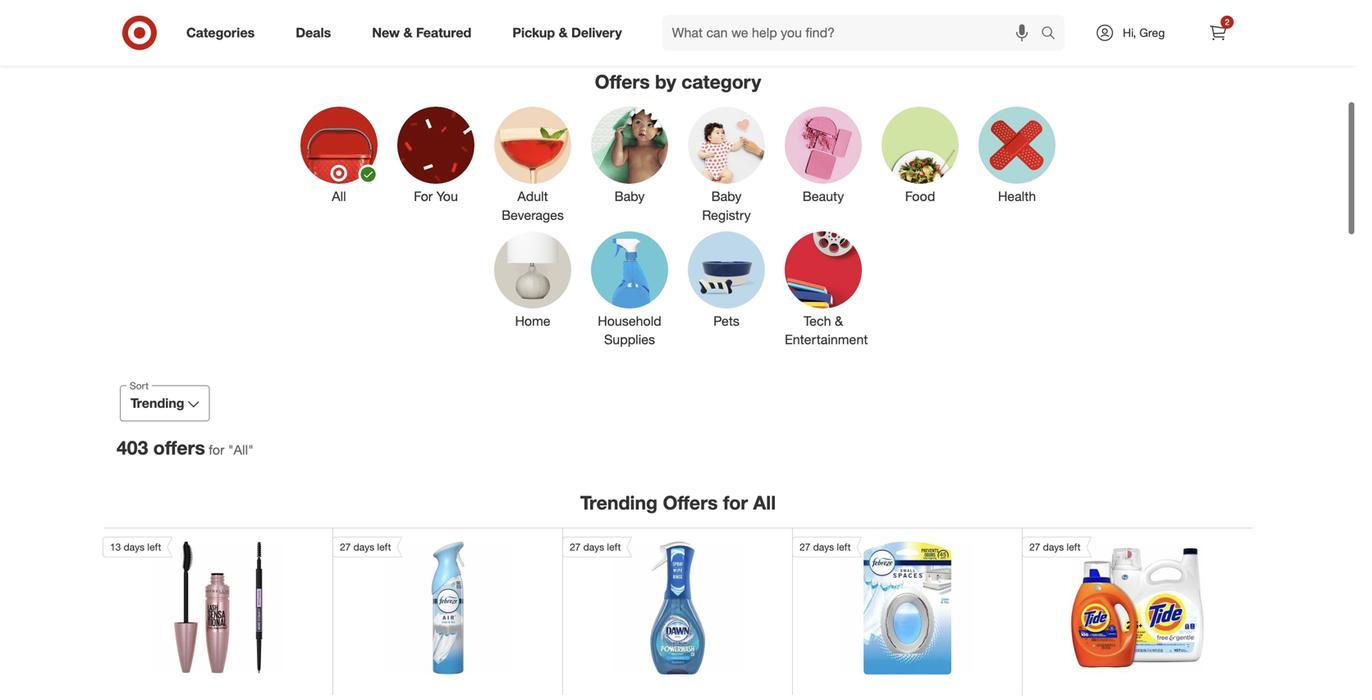 Task type: vqa. For each thing, say whether or not it's contained in the screenshot.
Advertisement element
no



Task type: describe. For each thing, give the bounding box(es) containing it.
2
[[1226, 17, 1230, 27]]

What can we help you find? suggestions appear below search field
[[663, 15, 1046, 51]]

household supplies button
[[591, 231, 669, 350]]

27 days left for third 27 days left button from left
[[800, 541, 851, 554]]

adult
[[518, 189, 548, 205]]

2 horizontal spatial all
[[754, 491, 776, 514]]

5 left from the left
[[1067, 541, 1081, 554]]

days for 3rd 27 days left button from right
[[584, 541, 605, 554]]

food
[[906, 189, 936, 205]]

27 for third 27 days left button from left
[[800, 541, 811, 554]]

all inside 403 offer s for " all "
[[234, 442, 248, 458]]

3 left from the left
[[607, 541, 621, 554]]

hi, greg
[[1124, 25, 1166, 40]]

all button
[[301, 107, 378, 225]]

27 days left for fourth 27 days left button
[[1030, 541, 1081, 554]]

by
[[655, 70, 677, 93]]

household
[[598, 313, 662, 329]]

category
[[682, 70, 762, 93]]

days for 13 days left button
[[124, 541, 145, 554]]

2 link
[[1201, 15, 1237, 51]]

days for fourth 27 days left button from right
[[354, 541, 375, 554]]

4 27 days left button from the left
[[1023, 537, 1205, 675]]

days for third 27 days left button from left
[[814, 541, 835, 554]]

1 vertical spatial for
[[723, 491, 748, 514]]

supplies
[[604, 332, 656, 348]]

trending button
[[120, 386, 210, 422]]

deals link
[[282, 15, 352, 51]]

for you button
[[398, 107, 475, 225]]

0 horizontal spatial offers
[[595, 70, 650, 93]]

pickup
[[513, 25, 555, 41]]

search
[[1034, 26, 1074, 42]]

trending offers for all
[[581, 491, 776, 514]]

delivery
[[572, 25, 622, 41]]

403 offer s for " all "
[[117, 437, 254, 460]]

home
[[515, 313, 551, 329]]

greg
[[1140, 25, 1166, 40]]

4 left from the left
[[837, 541, 851, 554]]

pickup & delivery
[[513, 25, 622, 41]]

search button
[[1034, 15, 1074, 54]]

featured
[[416, 25, 472, 41]]

home button
[[494, 231, 572, 350]]

3 27 days left button from the left
[[793, 537, 975, 675]]

beverages
[[502, 207, 564, 223]]

health
[[999, 189, 1037, 205]]

trending for trending offers for all
[[581, 491, 658, 514]]

& for tech
[[835, 313, 844, 329]]

& for new
[[404, 25, 413, 41]]

health button
[[979, 107, 1056, 225]]

registry
[[703, 207, 751, 223]]



Task type: locate. For each thing, give the bounding box(es) containing it.
2 27 from the left
[[570, 541, 581, 554]]

offers
[[595, 70, 650, 93], [663, 491, 718, 514]]

3 27 days left from the left
[[800, 541, 851, 554]]

days inside 13 days left button
[[124, 541, 145, 554]]

hi,
[[1124, 25, 1137, 40]]

new
[[372, 25, 400, 41]]

& right pickup at top left
[[559, 25, 568, 41]]

0 horizontal spatial baby
[[615, 189, 645, 205]]

403
[[117, 437, 148, 460]]

baby registry button
[[688, 107, 766, 225]]

trending
[[131, 396, 184, 412], [581, 491, 658, 514]]

27 days left for fourth 27 days left button from right
[[340, 541, 391, 554]]

3 days from the left
[[584, 541, 605, 554]]

food button
[[882, 107, 959, 225]]

0 horizontal spatial all
[[234, 442, 248, 458]]

27 days left button
[[333, 537, 515, 675], [563, 537, 745, 675], [793, 537, 975, 675], [1023, 537, 1205, 675]]

2 27 days left from the left
[[570, 541, 621, 554]]

entertainment
[[785, 332, 868, 348]]

1 horizontal spatial offers
[[663, 491, 718, 514]]

for inside 403 offer s for " all "
[[209, 442, 225, 458]]

4 27 days left from the left
[[1030, 541, 1081, 554]]

0 vertical spatial all
[[332, 189, 346, 205]]

adult beverages button
[[494, 107, 572, 225]]

2 vertical spatial all
[[754, 491, 776, 514]]

27 for 3rd 27 days left button from right
[[570, 541, 581, 554]]

trending inside dropdown button
[[131, 396, 184, 412]]

2 baby from the left
[[712, 189, 742, 205]]

pets button
[[688, 231, 766, 350]]

& inside 'link'
[[404, 25, 413, 41]]

27 days left for 3rd 27 days left button from right
[[570, 541, 621, 554]]

all
[[332, 189, 346, 205], [234, 442, 248, 458], [754, 491, 776, 514]]

days for fourth 27 days left button
[[1044, 541, 1065, 554]]

2 horizontal spatial &
[[835, 313, 844, 329]]

& right the tech
[[835, 313, 844, 329]]

1 left from the left
[[147, 541, 161, 554]]

0 horizontal spatial &
[[404, 25, 413, 41]]

offers by category
[[595, 70, 762, 93]]

beauty button
[[785, 107, 862, 225]]

1 27 days left from the left
[[340, 541, 391, 554]]

& inside tech & entertainment
[[835, 313, 844, 329]]

trending for trending
[[131, 396, 184, 412]]

for
[[414, 189, 433, 205]]

0 horizontal spatial trending
[[131, 396, 184, 412]]

all inside button
[[332, 189, 346, 205]]

13
[[110, 541, 121, 554]]

for you
[[414, 189, 458, 205]]

1 baby from the left
[[615, 189, 645, 205]]

beauty
[[803, 189, 845, 205]]

1 " from the left
[[228, 442, 234, 458]]

baby inside baby registry
[[712, 189, 742, 205]]

1 27 days left button from the left
[[333, 537, 515, 675]]

offer
[[153, 437, 195, 460]]

you
[[437, 189, 458, 205]]

&
[[404, 25, 413, 41], [559, 25, 568, 41], [835, 313, 844, 329]]

27 days left
[[340, 541, 391, 554], [570, 541, 621, 554], [800, 541, 851, 554], [1030, 541, 1081, 554]]

4 27 from the left
[[1030, 541, 1041, 554]]

adult beverages
[[502, 189, 564, 223]]

days
[[124, 541, 145, 554], [354, 541, 375, 554], [584, 541, 605, 554], [814, 541, 835, 554], [1044, 541, 1065, 554]]

left
[[147, 541, 161, 554], [377, 541, 391, 554], [607, 541, 621, 554], [837, 541, 851, 554], [1067, 541, 1081, 554]]

0 horizontal spatial "
[[228, 442, 234, 458]]

left inside button
[[147, 541, 161, 554]]

27 for fourth 27 days left button from right
[[340, 541, 351, 554]]

categories
[[186, 25, 255, 41]]

household supplies
[[598, 313, 662, 348]]

baby
[[615, 189, 645, 205], [712, 189, 742, 205]]

baby for baby
[[615, 189, 645, 205]]

1 horizontal spatial all
[[332, 189, 346, 205]]

tech
[[804, 313, 832, 329]]

27 for fourth 27 days left button
[[1030, 541, 1041, 554]]

27
[[340, 541, 351, 554], [570, 541, 581, 554], [800, 541, 811, 554], [1030, 541, 1041, 554]]

None text field
[[536, 14, 783, 50]]

baby registry
[[703, 189, 751, 223]]

new & featured link
[[358, 15, 492, 51]]

13 days left
[[110, 541, 161, 554]]

tech & entertainment
[[785, 313, 868, 348]]

new & featured
[[372, 25, 472, 41]]

1 horizontal spatial baby
[[712, 189, 742, 205]]

"
[[228, 442, 234, 458], [248, 442, 254, 458]]

1 horizontal spatial &
[[559, 25, 568, 41]]

4 days from the left
[[814, 541, 835, 554]]

2 days from the left
[[354, 541, 375, 554]]

0 vertical spatial trending
[[131, 396, 184, 412]]

s
[[195, 437, 205, 460]]

pickup & delivery link
[[499, 15, 643, 51]]

5 days from the left
[[1044, 541, 1065, 554]]

& for pickup
[[559, 25, 568, 41]]

& right new
[[404, 25, 413, 41]]

deals
[[296, 25, 331, 41]]

1 vertical spatial trending
[[581, 491, 658, 514]]

1 horizontal spatial trending
[[581, 491, 658, 514]]

baby button
[[591, 107, 669, 225]]

1 horizontal spatial "
[[248, 442, 254, 458]]

tech & entertainment button
[[785, 231, 868, 350]]

categories link
[[172, 15, 275, 51]]

1 vertical spatial all
[[234, 442, 248, 458]]

1 vertical spatial offers
[[663, 491, 718, 514]]

2 27 days left button from the left
[[563, 537, 745, 675]]

13 days left button
[[103, 537, 285, 675]]

1 days from the left
[[124, 541, 145, 554]]

1 27 from the left
[[340, 541, 351, 554]]

3 27 from the left
[[800, 541, 811, 554]]

baby for baby registry
[[712, 189, 742, 205]]

0 vertical spatial for
[[209, 442, 225, 458]]

2 left from the left
[[377, 541, 391, 554]]

0 vertical spatial offers
[[595, 70, 650, 93]]

pets
[[714, 313, 740, 329]]

0 horizontal spatial for
[[209, 442, 225, 458]]

2 " from the left
[[248, 442, 254, 458]]

for
[[209, 442, 225, 458], [723, 491, 748, 514]]

1 horizontal spatial for
[[723, 491, 748, 514]]



